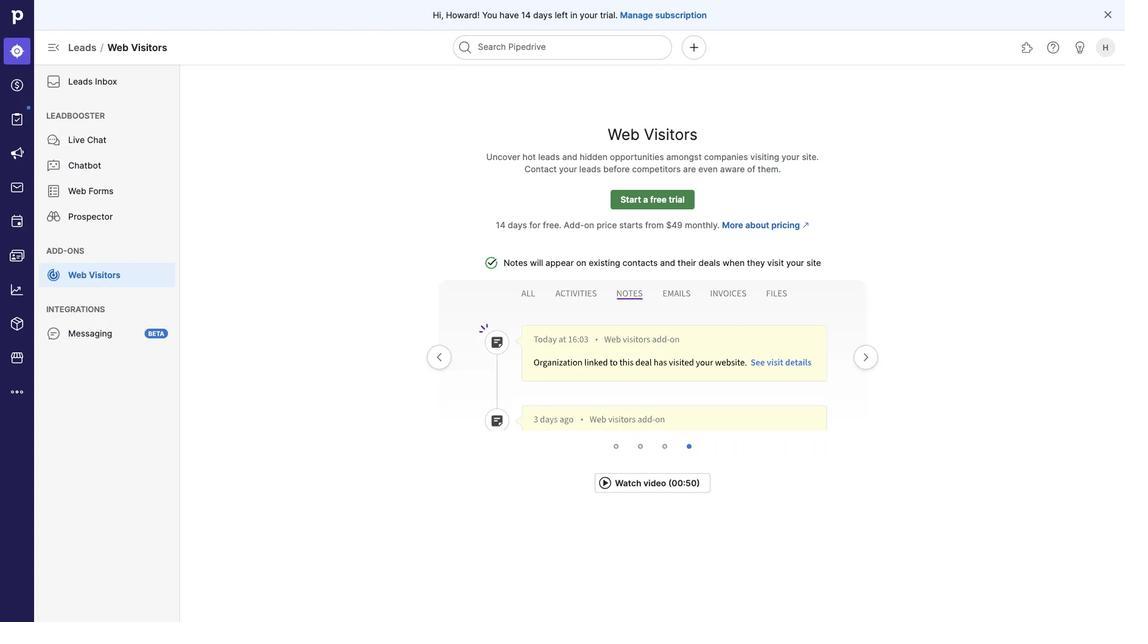 Task type: locate. For each thing, give the bounding box(es) containing it.
2 horizontal spatial visitors
[[644, 125, 698, 144]]

contact
[[524, 164, 557, 174]]

their
[[678, 258, 696, 268]]

and
[[562, 152, 577, 162], [660, 258, 675, 268]]

0 vertical spatial add-
[[564, 220, 584, 230]]

color primary image
[[859, 350, 873, 365]]

color undefined image
[[46, 74, 61, 89], [46, 158, 61, 173], [46, 184, 61, 198], [46, 209, 61, 224], [46, 268, 61, 282]]

4 color undefined image from the top
[[46, 209, 61, 224]]

products image
[[10, 317, 24, 331]]

1 vertical spatial leads
[[68, 76, 93, 87]]

days
[[533, 10, 552, 20], [508, 220, 527, 230]]

0 horizontal spatial web visitors
[[68, 270, 121, 280]]

color undefined image down menu toggle "icon"
[[46, 74, 61, 89]]

1 leads from the top
[[68, 41, 97, 53]]

web right /
[[107, 41, 129, 53]]

web visitors link
[[39, 263, 175, 287]]

1 vertical spatial 14
[[496, 220, 505, 230]]

5 color undefined image from the top
[[46, 268, 61, 282]]

leads image
[[10, 44, 24, 58]]

color undefined image inside live chat link
[[46, 133, 61, 147]]

0 vertical spatial and
[[562, 152, 577, 162]]

your
[[580, 10, 598, 20], [782, 152, 800, 162], [559, 164, 577, 174], [786, 258, 804, 268]]

color undefined image inside the web forms link
[[46, 184, 61, 198]]

h button
[[1093, 35, 1118, 60]]

0 vertical spatial leads
[[68, 41, 97, 53]]

14 left for
[[496, 220, 505, 230]]

color undefined image left 'chatbot'
[[46, 158, 61, 173]]

visitors up integrations
[[89, 270, 121, 280]]

menu containing leads inbox
[[34, 65, 180, 622]]

2 leads from the top
[[68, 76, 93, 87]]

inbox
[[95, 76, 117, 87]]

leads up contact
[[538, 152, 560, 162]]

color undefined image for messaging
[[46, 326, 61, 341]]

leads inbox
[[68, 76, 117, 87]]

2 color undefined image from the top
[[46, 158, 61, 173]]

subscription
[[655, 10, 707, 20]]

leads inside menu
[[68, 76, 93, 87]]

color undefined image left live
[[46, 133, 61, 147]]

color undefined image
[[10, 112, 24, 127], [46, 133, 61, 147], [46, 326, 61, 341]]

2 vertical spatial color primary image
[[598, 476, 613, 490]]

price
[[597, 220, 617, 230]]

integrations
[[46, 304, 105, 314]]

leads for leads inbox
[[68, 76, 93, 87]]

1 vertical spatial on
[[576, 258, 586, 268]]

campaigns image
[[10, 146, 24, 161]]

visitors up amongst
[[644, 125, 698, 144]]

1 horizontal spatial leads
[[579, 164, 601, 174]]

14
[[521, 10, 531, 20], [496, 220, 505, 230]]

menu item
[[0, 34, 34, 68]]

live
[[68, 135, 85, 145]]

start a free trial button
[[611, 190, 694, 209]]

days left for
[[508, 220, 527, 230]]

add- right contacts icon
[[46, 246, 67, 255]]

0 horizontal spatial 14
[[496, 220, 505, 230]]

0 vertical spatial visitors
[[131, 41, 167, 53]]

on left price
[[584, 220, 594, 230]]

0 horizontal spatial and
[[562, 152, 577, 162]]

web visitors down ons
[[68, 270, 121, 280]]

leads down hidden
[[579, 164, 601, 174]]

will
[[530, 258, 543, 268]]

1 vertical spatial days
[[508, 220, 527, 230]]

1 horizontal spatial color primary image
[[598, 476, 613, 490]]

0 horizontal spatial leads
[[538, 152, 560, 162]]

visitors
[[131, 41, 167, 53], [644, 125, 698, 144], [89, 270, 121, 280]]

1 vertical spatial add-
[[46, 246, 67, 255]]

web visitors up opportunities
[[608, 125, 698, 144]]

notes will appear on existing contacts and their deals when they visit your site
[[504, 258, 821, 268]]

menu
[[0, 0, 34, 622], [34, 65, 180, 622]]

howard!
[[446, 10, 480, 20]]

video
[[643, 478, 666, 488]]

leads inbox link
[[39, 69, 175, 94]]

manage
[[620, 10, 653, 20]]

color undefined image down add-ons
[[46, 268, 61, 282]]

color undefined image inside prospector link
[[46, 209, 61, 224]]

0 horizontal spatial color primary image
[[432, 350, 447, 365]]

3 color undefined image from the top
[[46, 184, 61, 198]]

1 horizontal spatial visitors
[[131, 41, 167, 53]]

before
[[603, 164, 630, 174]]

1 vertical spatial color undefined image
[[46, 133, 61, 147]]

from
[[645, 220, 664, 230]]

site
[[806, 258, 821, 268]]

they
[[747, 258, 765, 268]]

1 horizontal spatial 14
[[521, 10, 531, 20]]

color undefined image right "sales inbox" image
[[46, 184, 61, 198]]

web forms
[[68, 186, 114, 196]]

visitors right /
[[131, 41, 167, 53]]

14 right have
[[521, 10, 531, 20]]

uncover hot leads and hidden opportunities amongst companies visiting your site. contact your leads before competitors are even aware of them.
[[486, 152, 819, 174]]

0 vertical spatial days
[[533, 10, 552, 20]]

web
[[107, 41, 129, 53], [608, 125, 640, 144], [68, 186, 86, 196], [68, 270, 87, 280]]

1 horizontal spatial web visitors
[[608, 125, 698, 144]]

add- right free. at the left
[[564, 220, 584, 230]]

color undefined image up add-ons
[[46, 209, 61, 224]]

your right contact
[[559, 164, 577, 174]]

in
[[570, 10, 577, 20]]

color undefined image inside leads inbox link
[[46, 74, 61, 89]]

hidden
[[580, 152, 608, 162]]

2 vertical spatial color undefined image
[[46, 326, 61, 341]]

1 vertical spatial web visitors
[[68, 270, 121, 280]]

color undefined image down the deals image
[[10, 112, 24, 127]]

aware
[[720, 164, 745, 174]]

start a free trial
[[620, 195, 685, 205]]

chatbot link
[[39, 153, 175, 178]]

/
[[100, 41, 104, 53]]

web down ons
[[68, 270, 87, 280]]

2 horizontal spatial color primary image
[[1103, 10, 1113, 19]]

color primary image inside watch video (00:50) button
[[598, 476, 613, 490]]

days left the left at the top
[[533, 10, 552, 20]]

start
[[620, 195, 641, 205]]

free
[[650, 195, 667, 205]]

web visitors
[[608, 125, 698, 144], [68, 270, 121, 280]]

0 vertical spatial 14
[[521, 10, 531, 20]]

leads
[[68, 41, 97, 53], [68, 76, 93, 87]]

color undefined image inside 'chatbot' link
[[46, 158, 61, 173]]

ons
[[67, 246, 84, 255]]

color undefined image for web visitors
[[46, 268, 61, 282]]

and left their
[[660, 258, 675, 268]]

2 vertical spatial visitors
[[89, 270, 121, 280]]

0 vertical spatial on
[[584, 220, 594, 230]]

your left site
[[786, 258, 804, 268]]

0 vertical spatial web visitors
[[608, 125, 698, 144]]

1 horizontal spatial days
[[533, 10, 552, 20]]

more image
[[10, 385, 24, 399]]

0 horizontal spatial add-
[[46, 246, 67, 255]]

and left hidden
[[562, 152, 577, 162]]

quick help image
[[1046, 40, 1061, 55]]

0 horizontal spatial visitors
[[89, 270, 121, 280]]

prospector link
[[39, 205, 175, 229]]

add-
[[564, 220, 584, 230], [46, 246, 67, 255]]

leads left /
[[68, 41, 97, 53]]

leads
[[538, 152, 560, 162], [579, 164, 601, 174]]

color undefined image inside web visitors link
[[46, 268, 61, 282]]

1 vertical spatial leads
[[579, 164, 601, 174]]

your right the in at the right of the page
[[580, 10, 598, 20]]

1 vertical spatial and
[[660, 258, 675, 268]]

1 color undefined image from the top
[[46, 74, 61, 89]]

visit
[[767, 258, 784, 268]]

1 horizontal spatial add-
[[564, 220, 584, 230]]

live chat link
[[39, 128, 175, 152]]

color undefined image for web forms
[[46, 184, 61, 198]]

free.
[[543, 220, 561, 230]]

opportunities
[[610, 152, 664, 162]]

insights image
[[10, 282, 24, 297]]

on
[[584, 220, 594, 230], [576, 258, 586, 268]]

competitors
[[632, 164, 681, 174]]

1 vertical spatial color primary image
[[432, 350, 447, 365]]

when
[[723, 258, 745, 268]]

sales inbox image
[[10, 180, 24, 195]]

leads left inbox
[[68, 76, 93, 87]]

on right appear
[[576, 258, 586, 268]]

more about pricing
[[722, 220, 800, 230]]

site.
[[802, 152, 819, 162]]

color primary image
[[1103, 10, 1113, 19], [432, 350, 447, 365], [598, 476, 613, 490]]

them.
[[758, 164, 781, 174]]

notes
[[504, 258, 528, 268]]

0 vertical spatial color primary image
[[1103, 10, 1113, 19]]

color undefined image down integrations
[[46, 326, 61, 341]]

your left site.
[[782, 152, 800, 162]]



Task type: describe. For each thing, give the bounding box(es) containing it.
contacts image
[[10, 248, 24, 263]]

hot
[[523, 152, 536, 162]]

contacts
[[623, 258, 658, 268]]

leads for leads / web visitors
[[68, 41, 97, 53]]

trial.
[[600, 10, 618, 20]]

existing
[[589, 258, 620, 268]]

sales assistant image
[[1073, 40, 1087, 55]]

color active image
[[802, 222, 809, 229]]

and inside uncover hot leads and hidden opportunities amongst companies visiting your site. contact your leads before competitors are even aware of them.
[[562, 152, 577, 162]]

0 vertical spatial color undefined image
[[10, 112, 24, 127]]

pricing
[[771, 220, 800, 230]]

beta
[[148, 330, 164, 337]]

prospector
[[68, 212, 113, 222]]

h
[[1103, 43, 1109, 52]]

color undefined image for live chat
[[46, 133, 61, 147]]

are
[[683, 164, 696, 174]]

color undefined image for leads inbox
[[46, 74, 61, 89]]

activities image
[[10, 214, 24, 229]]

deals image
[[10, 78, 24, 93]]

quick add image
[[687, 40, 701, 55]]

chatbot
[[68, 160, 101, 171]]

add- inside menu
[[46, 246, 67, 255]]

watch
[[615, 478, 641, 488]]

visitors inside menu item
[[89, 270, 121, 280]]

web visitors inside menu item
[[68, 270, 121, 280]]

home image
[[8, 8, 26, 26]]

you
[[482, 10, 497, 20]]

for
[[529, 220, 541, 230]]

watch video (00:50)
[[615, 478, 700, 488]]

of
[[747, 164, 755, 174]]

messaging
[[68, 328, 112, 339]]

add-ons
[[46, 246, 84, 255]]

more
[[722, 220, 743, 230]]

14 days for free. add-on price starts from $49 monthly.
[[496, 220, 720, 230]]

starts
[[619, 220, 643, 230]]

marketplace image
[[10, 351, 24, 365]]

forms
[[89, 186, 114, 196]]

Search Pipedrive field
[[453, 35, 672, 60]]

uncover
[[486, 152, 520, 162]]

web forms link
[[39, 179, 175, 203]]

deals
[[699, 258, 720, 268]]

0 horizontal spatial days
[[508, 220, 527, 230]]

color undefined image for prospector
[[46, 209, 61, 224]]

companies
[[704, 152, 748, 162]]

hi, howard! you have 14 days left in your  trial. manage subscription
[[433, 10, 707, 20]]

a
[[643, 195, 648, 205]]

leadbooster
[[46, 111, 105, 120]]

appear
[[546, 258, 574, 268]]

1 horizontal spatial and
[[660, 258, 675, 268]]

visiting
[[750, 152, 779, 162]]

amongst
[[666, 152, 702, 162]]

watch video (00:50) button
[[595, 473, 710, 493]]

about
[[745, 220, 769, 230]]

web up opportunities
[[608, 125, 640, 144]]

(00:50)
[[668, 478, 700, 488]]

even
[[698, 164, 718, 174]]

color undefined image for chatbot
[[46, 158, 61, 173]]

web inside menu item
[[68, 270, 87, 280]]

0 vertical spatial leads
[[538, 152, 560, 162]]

chat
[[87, 135, 106, 145]]

$49
[[666, 220, 683, 230]]

have
[[500, 10, 519, 20]]

more about pricing link
[[722, 219, 809, 231]]

leads / web visitors
[[68, 41, 167, 53]]

monthly.
[[685, 220, 720, 230]]

trial
[[669, 195, 685, 205]]

web left the forms on the left top of the page
[[68, 186, 86, 196]]

manage subscription link
[[620, 9, 707, 21]]

left
[[555, 10, 568, 20]]

menu toggle image
[[46, 40, 61, 55]]

hi,
[[433, 10, 444, 20]]

1 vertical spatial visitors
[[644, 125, 698, 144]]

web visitors menu item
[[34, 263, 180, 287]]

live chat
[[68, 135, 106, 145]]



Task type: vqa. For each thing, say whether or not it's contained in the screenshot.
the rightmost LOST
no



